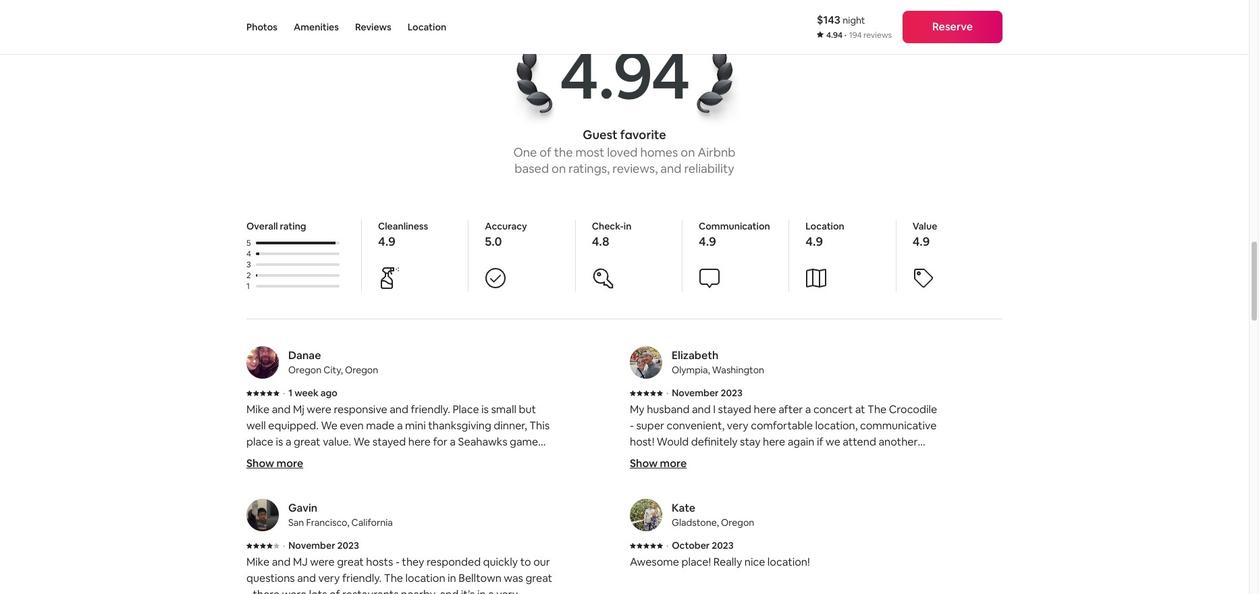 Task type: locate. For each thing, give the bounding box(es) containing it.
november
[[672, 387, 719, 399], [289, 540, 335, 552]]

0 horizontal spatial · november 2023
[[283, 540, 359, 552]]

the left most
[[554, 145, 573, 160]]

1 horizontal spatial 4.94
[[827, 30, 843, 41]]

great down 'or'
[[526, 571, 553, 586]]

0 horizontal spatial the
[[384, 571, 403, 586]]

1 left mile
[[392, 467, 397, 482]]

great up few
[[294, 435, 321, 449]]

4.94 · 194 reviews
[[827, 30, 892, 41]]

· november 2023 down 'olympia,' at the right
[[667, 387, 743, 399]]

4.94 down $143
[[827, 30, 843, 41]]

about down pike
[[515, 467, 547, 482]]

was up "you're"
[[438, 532, 458, 546]]

1 show from the left
[[247, 457, 274, 471]]

but up 'this'
[[519, 403, 536, 417]]

convenient,
[[667, 419, 725, 433]]

location,
[[816, 419, 858, 433]]

1 vertical spatial if
[[422, 548, 428, 563]]

were down helpful
[[265, 516, 290, 530]]

ferry
[[468, 467, 492, 482]]

1 vertical spatial november
[[289, 540, 335, 552]]

-
[[630, 419, 634, 433], [396, 555, 400, 569], [247, 588, 251, 594]]

1 place from the top
[[247, 435, 274, 449]]

2 show more button from the left
[[630, 456, 687, 472]]

1 vertical spatial stay
[[413, 565, 433, 579]]

building up night- on the bottom
[[247, 532, 286, 546]]

·
[[845, 30, 847, 41], [283, 387, 285, 399], [667, 387, 669, 399], [283, 540, 285, 552], [667, 540, 669, 552]]

in right the steps
[[450, 484, 459, 498]]

our
[[401, 484, 418, 498], [534, 555, 550, 569]]

to left city
[[292, 565, 303, 579]]

very up 'definitely'
[[727, 419, 749, 433]]

in down belltown
[[477, 588, 486, 594]]

0 vertical spatial november
[[672, 387, 719, 399]]

4.9 inside cleanliness 4.9
[[378, 234, 396, 249]]

2 vertical spatial 1
[[392, 467, 397, 482]]

1 vertical spatial building
[[368, 516, 408, 530]]

2 show more from the left
[[630, 457, 687, 471]]

4.94 for 4.94
[[560, 30, 690, 118]]

gavin image
[[247, 499, 279, 532]]

in left area! on the bottom of the page
[[672, 451, 680, 465]]

1 horizontal spatial at
[[856, 403, 866, 417]]

to up helpful
[[290, 484, 301, 498]]

and inside my husband and i stayed here after a concert at the crocodile - super convenient, very comfortable location, communicative host! would definitely stay here again if we attend another concert in the area!
[[692, 403, 711, 417]]

show more for place
[[247, 457, 303, 471]]

in down responded
[[448, 571, 456, 586]]

1 horizontal spatial friendly.
[[411, 403, 450, 417]]

we left got
[[363, 484, 379, 498]]

0 vertical spatial very
[[727, 419, 749, 433]]

1 horizontal spatial but
[[519, 403, 536, 417]]

secure.
[[456, 516, 492, 530]]

the left area! on the bottom of the page
[[683, 451, 700, 465]]

2 vertical spatial great
[[526, 571, 553, 586]]

great left be
[[337, 555, 364, 569]]

4.9 inside value 4.9
[[913, 234, 930, 249]]

but down see
[[326, 532, 344, 546]]

1 show more button from the left
[[247, 456, 303, 472]]

2 horizontal spatial -
[[630, 419, 634, 433]]

more left few
[[277, 457, 303, 471]]

1 vertical spatial at
[[543, 532, 553, 546]]

show up 1.4
[[247, 457, 274, 471]]

2 horizontal spatial great
[[526, 571, 553, 586]]

show more
[[247, 457, 303, 471], [630, 457, 687, 471]]

0 vertical spatial the
[[868, 403, 887, 417]]

earplugs
[[292, 548, 335, 563]]

our down noisy
[[534, 555, 550, 569]]

2 horizontal spatial was
[[504, 571, 523, 586]]

stayed up the explore on the bottom
[[373, 435, 406, 449]]

1 horizontal spatial stayed
[[718, 403, 752, 417]]

danae
[[288, 349, 321, 363]]

3 4.9 from the left
[[806, 234, 823, 249]]

0 horizontal spatial our
[[401, 484, 418, 498]]

equipped.
[[268, 419, 319, 433]]

stayed up 'definitely'
[[718, 403, 752, 417]]

sleeper
[[496, 548, 533, 563]]

show down host!
[[630, 457, 658, 471]]

the inside my husband and i stayed here after a concert at the crocodile - super convenient, very comfortable location, communicative host! would definitely stay here again if we attend another concert in the area!
[[683, 451, 700, 465]]

- inside my husband and i stayed here after a concert at the crocodile - super convenient, very comfortable location, communicative host! would definitely stay here again if we attend another concert in the area!
[[630, 419, 634, 433]]

the inside mike and mj were great hosts - they responded quickly to our questions and very friendly. the location in belltown was great - there were lots of restaurants nearby, and it's in a ve
[[384, 571, 403, 586]]

0 horizontal spatial of
[[330, 588, 340, 594]]

very inside my husband and i stayed here after a concert at the crocodile - super convenient, very comfortable location, communicative host! would definitely stay here again if we attend another concert in the area!
[[727, 419, 749, 433]]

1 horizontal spatial the
[[868, 403, 887, 417]]

· up 'husband'
[[667, 387, 669, 399]]

thanksgiving
[[428, 419, 492, 433]]

place
[[453, 403, 479, 417]]

at up 'location,'
[[856, 403, 866, 417]]

of right "lots"
[[330, 588, 340, 594]]

2 mike from the top
[[247, 555, 270, 569]]

0 vertical spatial concert
[[814, 403, 853, 417]]

1 vertical spatial location
[[806, 220, 845, 232]]

1 4.9 from the left
[[378, 234, 396, 249]]

loved
[[607, 145, 638, 160]]

1 horizontal spatial our
[[534, 555, 550, 569]]

0 horizontal spatial stayed
[[373, 435, 406, 449]]

1 horizontal spatial november
[[672, 387, 719, 399]]

really
[[714, 555, 742, 569]]

of
[[540, 145, 552, 160], [330, 588, 340, 594]]

would down super in the bottom right of the page
[[657, 435, 689, 449]]

0 vertical spatial great
[[294, 435, 321, 449]]

friendly. up mini at bottom
[[411, 403, 450, 417]]

concert
[[814, 403, 853, 417], [630, 451, 669, 465]]

· november 2023 for elizabeth
[[667, 387, 743, 399]]

our inside mike and mj were great hosts - they responded quickly to our questions and very friendly. the location in belltown was great - there were lots of restaurants nearby, and it's in a ve
[[534, 555, 550, 569]]

if left we
[[817, 435, 824, 449]]

- down my
[[630, 419, 634, 433]]

again
[[788, 435, 815, 449]]

concert down host!
[[630, 451, 669, 465]]

show for -
[[630, 457, 658, 471]]

november for elizabeth
[[672, 387, 719, 399]]

1 vertical spatial would
[[378, 565, 410, 579]]

another
[[879, 435, 918, 449]]

belltown
[[459, 571, 502, 586]]

2023 down see
[[337, 540, 359, 552]]

stay up nearby,
[[413, 565, 433, 579]]

washington
[[712, 364, 765, 376]]

a left few
[[302, 451, 308, 465]]

i up convenient, at the bottom of the page
[[713, 403, 716, 417]]

1 vertical spatial · november 2023
[[283, 540, 359, 552]]

it's
[[461, 588, 475, 594]]

0 horizontal spatial building
[[247, 532, 286, 546]]

homes
[[641, 145, 678, 160]]

oregon up really
[[721, 517, 755, 529]]

0 horizontal spatial very
[[318, 571, 340, 586]]

building down the locating at left
[[368, 516, 408, 530]]

2 horizontal spatial oregon
[[721, 517, 755, 529]]

stay
[[740, 435, 761, 449], [413, 565, 433, 579]]

- left they
[[396, 555, 400, 569]]

would down helpful
[[378, 565, 410, 579]]

0 vertical spatial i
[[713, 403, 716, 417]]

the inside my husband and i stayed here after a concert at the crocodile - super convenient, very comfortable location, communicative host! would definitely stay here again if we attend another concert in the area!
[[868, 403, 887, 417]]

location
[[408, 21, 447, 33], [806, 220, 845, 232]]

location for location
[[408, 21, 447, 33]]

1 horizontal spatial about
[[515, 467, 547, 482]]

awesome
[[630, 555, 679, 569]]

2 more from the left
[[660, 457, 687, 471]]

oregon down danae on the left of page
[[288, 364, 322, 376]]

0 horizontal spatial great
[[294, 435, 321, 449]]

· november 2023
[[667, 387, 743, 399], [283, 540, 359, 552]]

again!
[[435, 565, 465, 579]]

would
[[338, 548, 368, 563]]

2 vertical spatial very
[[318, 571, 340, 586]]

2 horizontal spatial 1
[[392, 467, 397, 482]]

the down the hosts
[[384, 571, 403, 586]]

0 vertical spatial stayed
[[718, 403, 752, 417]]

gladstone,
[[672, 517, 719, 529]]

very up "lots"
[[318, 571, 340, 586]]

4.8
[[592, 234, 610, 249]]

1 horizontal spatial more
[[660, 457, 687, 471]]

on right based on the top
[[552, 161, 566, 176]]

· for gavin
[[283, 540, 285, 552]]

small
[[491, 403, 517, 417]]

is left the small
[[482, 403, 489, 417]]

game
[[510, 435, 538, 449]]

1 horizontal spatial would
[[657, 435, 689, 449]]

city,
[[324, 364, 343, 376]]

0 vertical spatial on
[[681, 145, 695, 160]]

0 vertical spatial · november 2023
[[667, 387, 743, 399]]

at
[[856, 403, 866, 417], [543, 532, 553, 546]]

0 horizontal spatial more
[[277, 457, 303, 471]]

see
[[330, 516, 347, 530]]

0 vertical spatial stay
[[740, 435, 761, 449]]

1 horizontal spatial show
[[630, 457, 658, 471]]

0 vertical spatial place
[[247, 435, 274, 449]]

1 vertical spatial of
[[330, 588, 340, 594]]

· for danae
[[283, 387, 285, 399]]

the inside guest favorite one of the most loved homes on airbnb based on ratings, reviews, and reliability
[[554, 145, 573, 160]]

reviews
[[355, 21, 392, 33]]

if left "you're"
[[422, 548, 428, 563]]

0 horizontal spatial 1
[[247, 281, 250, 292]]

so
[[278, 548, 290, 563]]

to inside mike and mj were great hosts - they responded quickly to our questions and very friendly. the location in belltown was great - there were lots of restaurants nearby, and it's in a ve
[[521, 555, 531, 569]]

about down the explore on the bottom
[[358, 467, 390, 482]]

· right night- on the bottom
[[283, 540, 285, 552]]

0 vertical spatial at
[[856, 403, 866, 417]]

· november 2023 for gavin
[[283, 540, 359, 552]]

if inside mike and mj were responsive and friendly. place is small but well equipped. we even made a mini thanksgiving dinner, this place is a great value. we stayed here for a seahawks game and added a few days to explore the city. a short walk to pike place and restaurants. about 1 mile from the ferry and about 1.4 miles to lumen field. we got our steps in and enjoyed the city! helpful instructions locating the building and getting in. we were glad to see the building was very secure. i will say, the building is quiet but the neighborhood was somewhat noisy at night- so earplugs would be helpful if you're a light sleeper or not used to city life like us! would stay again!
[[422, 548, 428, 563]]

of inside guest favorite one of the most loved homes on airbnb based on ratings, reviews, and reliability
[[540, 145, 552, 160]]

added
[[268, 451, 300, 465]]

2 vertical spatial building
[[247, 532, 286, 546]]

1 horizontal spatial 1
[[289, 387, 293, 399]]

mike inside mike and mj were responsive and friendly. place is small but well equipped. we even made a mini thanksgiving dinner, this place is a great value. we stayed here for a seahawks game and added a few days to explore the city. a short walk to pike place and restaurants. about 1 mile from the ferry and about 1.4 miles to lumen field. we got our steps in and enjoyed the city! helpful instructions locating the building and getting in. we were glad to see the building was very secure. i will say, the building is quiet but the neighborhood was somewhat noisy at night- so earplugs would be helpful if you're a light sleeper or not used to city life like us! would stay again!
[[247, 403, 270, 417]]

1 left week
[[289, 387, 293, 399]]

2 vertical spatial was
[[504, 571, 523, 586]]

1 vertical spatial stayed
[[373, 435, 406, 449]]

was up neighborhood
[[410, 516, 430, 530]]

very left secure.
[[432, 516, 454, 530]]

in inside mike and mj were responsive and friendly. place is small but well equipped. we even made a mini thanksgiving dinner, this place is a great value. we stayed here for a seahawks game and added a few days to explore the city. a short walk to pike place and restaurants. about 1 mile from the ferry and about 1.4 miles to lumen field. we got our steps in and enjoyed the city! helpful instructions locating the building and getting in. we were glad to see the building was very secure. i will say, the building is quiet but the neighborhood was somewhat noisy at night- so earplugs would be helpful if you're a light sleeper or not used to city life like us! would stay again!
[[450, 484, 459, 498]]

we
[[321, 419, 338, 433], [354, 435, 370, 449], [363, 484, 379, 498], [247, 516, 263, 530]]

0 horizontal spatial concert
[[630, 451, 669, 465]]

4.9 inside communication 4.9
[[699, 234, 716, 249]]

0 horizontal spatial friendly.
[[342, 571, 382, 586]]

0 horizontal spatial on
[[552, 161, 566, 176]]

2023 down washington
[[721, 387, 743, 399]]

the up communicative
[[868, 403, 887, 417]]

1 vertical spatial friendly.
[[342, 571, 382, 586]]

and
[[661, 161, 682, 176], [272, 403, 291, 417], [390, 403, 409, 417], [692, 403, 711, 417], [247, 451, 265, 465], [276, 467, 295, 482], [494, 467, 513, 482], [461, 484, 480, 498], [472, 500, 491, 514], [272, 555, 291, 569], [297, 571, 316, 586], [440, 588, 459, 594]]

2023 up awesome place! really nice location!
[[712, 540, 734, 552]]

days
[[332, 451, 355, 465]]

is down san
[[288, 532, 296, 546]]

you're
[[430, 548, 461, 563]]

5
[[247, 238, 251, 249]]

is
[[482, 403, 489, 417], [276, 435, 283, 449], [288, 532, 296, 546]]

1 vertical spatial the
[[384, 571, 403, 586]]

more left area! on the bottom of the page
[[660, 457, 687, 471]]

the down a
[[449, 467, 465, 482]]

a inside my husband and i stayed here after a concert at the crocodile - super convenient, very comfortable location, communicative host! would definitely stay here again if we attend another concert in the area!
[[806, 403, 812, 417]]

0 horizontal spatial show more
[[247, 457, 303, 471]]

0 horizontal spatial -
[[247, 588, 251, 594]]

1 vertical spatial mike
[[247, 555, 270, 569]]

was down 'quickly'
[[504, 571, 523, 586]]

list containing danae
[[241, 347, 1008, 594]]

accuracy
[[485, 220, 527, 232]]

0 horizontal spatial at
[[543, 532, 553, 546]]

2 about from the left
[[515, 467, 547, 482]]

0 vertical spatial location
[[408, 21, 447, 33]]

· for kate
[[667, 540, 669, 552]]

november for gavin
[[289, 540, 335, 552]]

field.
[[336, 484, 360, 498]]

4.9 inside location 4.9
[[806, 234, 823, 249]]

4 4.9 from the left
[[913, 234, 930, 249]]

1 horizontal spatial great
[[337, 555, 364, 569]]

1 vertical spatial on
[[552, 161, 566, 176]]

show
[[247, 457, 274, 471], [630, 457, 658, 471]]

0 horizontal spatial i
[[494, 516, 497, 530]]

1 more from the left
[[277, 457, 303, 471]]

4.9
[[378, 234, 396, 249], [699, 234, 716, 249], [806, 234, 823, 249], [913, 234, 930, 249]]

- left there
[[247, 588, 251, 594]]

on up reliability
[[681, 145, 695, 160]]

1.4
[[247, 484, 260, 498]]

quiet
[[298, 532, 324, 546]]

· left week
[[283, 387, 285, 399]]

1 vertical spatial very
[[432, 516, 454, 530]]

0 horizontal spatial location
[[408, 21, 447, 33]]

4.9 for cleanliness 4.9
[[378, 234, 396, 249]]

mile
[[399, 467, 420, 482]]

show more button down host!
[[630, 456, 687, 472]]

i left the will
[[494, 516, 497, 530]]

0 vertical spatial but
[[519, 403, 536, 417]]

november down 'olympia,' at the right
[[672, 387, 719, 399]]

is up added
[[276, 435, 283, 449]]

kate
[[672, 501, 696, 515]]

4.94 up favorite
[[560, 30, 690, 118]]

1 horizontal spatial stay
[[740, 435, 761, 449]]

place up 1.4
[[247, 467, 274, 482]]

show more up miles
[[247, 457, 303, 471]]

would inside mike and mj were responsive and friendly. place is small but well equipped. we even made a mini thanksgiving dinner, this place is a great value. we stayed here for a seahawks game and added a few days to explore the city. a short walk to pike place and restaurants. about 1 mile from the ferry and about 1.4 miles to lumen field. we got our steps in and enjoyed the city! helpful instructions locating the building and getting in. we were glad to see the building was very secure. i will say, the building is quiet but the neighborhood was somewhat noisy at night- so earplugs would be helpful if you're a light sleeper or not used to city life like us! would stay again!
[[378, 565, 410, 579]]

2 vertical spatial is
[[288, 532, 296, 546]]

mike inside mike and mj were great hosts - they responded quickly to our questions and very friendly. the location in belltown was great - there were lots of restaurants nearby, and it's in a ve
[[247, 555, 270, 569]]

would inside my husband and i stayed here after a concert at the crocodile - super convenient, very comfortable location, communicative host! would definitely stay here again if we attend another concert in the area!
[[657, 435, 689, 449]]

2 4.9 from the left
[[699, 234, 716, 249]]

at up 'or'
[[543, 532, 553, 546]]

like
[[343, 565, 360, 579]]

1 vertical spatial 1
[[289, 387, 293, 399]]

mini
[[405, 419, 426, 433]]

$143 night
[[817, 13, 866, 27]]

0 vertical spatial -
[[630, 419, 634, 433]]

0 vertical spatial if
[[817, 435, 824, 449]]

here down mini at bottom
[[408, 435, 431, 449]]

1 vertical spatial place
[[247, 467, 274, 482]]

1 horizontal spatial is
[[288, 532, 296, 546]]

0 horizontal spatial is
[[276, 435, 283, 449]]

location 4.9
[[806, 220, 845, 249]]

in inside check-in 4.8
[[624, 220, 632, 232]]

mike and mj were great hosts - they responded quickly to our questions and very friendly. the location in belltown was great - there were lots of restaurants nearby, and it's in a ve
[[247, 555, 553, 594]]

2 show from the left
[[630, 457, 658, 471]]

a left mini at bottom
[[397, 419, 403, 433]]

place down well
[[247, 435, 274, 449]]

1 down 3
[[247, 281, 250, 292]]

gavin san francisco, california
[[288, 501, 393, 529]]

ago
[[321, 387, 338, 399]]

i inside my husband and i stayed here after a concert at the crocodile - super convenient, very comfortable location, communicative host! would definitely stay here again if we attend another concert in the area!
[[713, 403, 716, 417]]

stayed inside mike and mj were responsive and friendly. place is small but well equipped. we even made a mini thanksgiving dinner, this place is a great value. we stayed here for a seahawks game and added a few days to explore the city. a short walk to pike place and restaurants. about 1 mile from the ferry and about 1.4 miles to lumen field. we got our steps in and enjoyed the city! helpful instructions locating the building and getting in. we were glad to see the building was very secure. i will say, the building is quiet but the neighborhood was somewhat noisy at night- so earplugs would be helpful if you're a light sleeper or not used to city life like us! would stay again!
[[373, 435, 406, 449]]

elizabeth image
[[630, 347, 663, 379]]

show more button up miles
[[247, 456, 303, 472]]

our down mile
[[401, 484, 418, 498]]

1 vertical spatial was
[[438, 532, 458, 546]]

a down belltown
[[488, 588, 494, 594]]

list
[[241, 347, 1008, 594]]

mike up questions
[[247, 555, 270, 569]]

responsive
[[334, 403, 388, 417]]

1 horizontal spatial location
[[806, 220, 845, 232]]

locating
[[368, 500, 409, 514]]

0 horizontal spatial would
[[378, 565, 410, 579]]

stay down "comfortable"
[[740, 435, 761, 449]]

1 vertical spatial our
[[534, 555, 550, 569]]

4.94
[[827, 30, 843, 41], [560, 30, 690, 118]]

oregon right city,
[[345, 364, 378, 376]]

i inside mike and mj were responsive and friendly. place is small but well equipped. we even made a mini thanksgiving dinner, this place is a great value. we stayed here for a seahawks game and added a few days to explore the city. a short walk to pike place and restaurants. about 1 mile from the ferry and about 1.4 miles to lumen field. we got our steps in and enjoyed the city! helpful instructions locating the building and getting in. we were glad to see the building was very secure. i will say, the building is quiet but the neighborhood was somewhat noisy at night- so earplugs would be helpful if you're a light sleeper or not used to city life like us! would stay again!
[[494, 516, 497, 530]]

a up added
[[286, 435, 291, 449]]

0 vertical spatial building
[[430, 500, 470, 514]]

friendly.
[[411, 403, 450, 417], [342, 571, 382, 586]]

stay inside mike and mj were responsive and friendly. place is small but well equipped. we even made a mini thanksgiving dinner, this place is a great value. we stayed here for a seahawks game and added a few days to explore the city. a short walk to pike place and restaurants. about 1 mile from the ferry and about 1.4 miles to lumen field. we got our steps in and enjoyed the city! helpful instructions locating the building and getting in. we were glad to see the building was very secure. i will say, the building is quiet but the neighborhood was somewhat noisy at night- so earplugs would be helpful if you're a light sleeper or not used to city life like us! would stay again!
[[413, 565, 433, 579]]

crocodile
[[889, 403, 938, 417]]

0 vertical spatial would
[[657, 435, 689, 449]]

at inside my husband and i stayed here after a concert at the crocodile - super convenient, very comfortable location, communicative host! would definitely stay here again if we attend another concert in the area!
[[856, 403, 866, 417]]

to left 'or'
[[521, 555, 531, 569]]

place!
[[682, 555, 711, 569]]

1 show more from the left
[[247, 457, 303, 471]]

0 horizontal spatial stay
[[413, 565, 433, 579]]

1 horizontal spatial · november 2023
[[667, 387, 743, 399]]

1 horizontal spatial i
[[713, 403, 716, 417]]

0 horizontal spatial november
[[289, 540, 335, 552]]

great
[[294, 435, 321, 449], [337, 555, 364, 569], [526, 571, 553, 586]]

gavin
[[288, 501, 318, 515]]

1 mike from the top
[[247, 403, 270, 417]]

kate image
[[630, 499, 663, 532], [630, 499, 663, 532]]

0 vertical spatial our
[[401, 484, 418, 498]]



Task type: vqa. For each thing, say whether or not it's contained in the screenshot.
Calendar link
no



Task type: describe. For each thing, give the bounding box(es) containing it.
be
[[370, 548, 383, 563]]

gavin image
[[247, 499, 279, 532]]

in.
[[532, 500, 543, 514]]

photos button
[[247, 0, 278, 54]]

the right see
[[349, 516, 366, 530]]

restaurants
[[342, 588, 399, 594]]

communication
[[699, 220, 771, 232]]

made
[[366, 419, 395, 433]]

were left "lots"
[[282, 588, 307, 594]]

one
[[514, 145, 537, 160]]

kate gladstone, oregon
[[672, 501, 755, 529]]

short
[[461, 451, 488, 465]]

1 horizontal spatial oregon
[[345, 364, 378, 376]]

194
[[849, 30, 862, 41]]

not
[[247, 565, 263, 579]]

after
[[779, 403, 803, 417]]

2
[[247, 270, 251, 281]]

show more button for definitely
[[630, 456, 687, 472]]

guest
[[583, 127, 618, 143]]

mike for mike and mj were responsive and friendly. place is small but well equipped. we even made a mini thanksgiving dinner, this place is a great value. we stayed here for a seahawks game and added a few days to explore the city. a short walk to pike place and restaurants. about 1 mile from the ferry and about 1.4 miles to lumen field. we got our steps in and enjoyed the city! helpful instructions locating the building and getting in. we were glad to see the building was very secure. i will say, the building is quiet but the neighborhood was somewhat noisy at night- so earplugs would be helpful if you're a light sleeper or not used to city life like us! would stay again!
[[247, 403, 270, 417]]

1 horizontal spatial on
[[681, 145, 695, 160]]

favorite
[[620, 127, 666, 143]]

getting
[[493, 500, 530, 514]]

check-in 4.8
[[592, 220, 632, 249]]

miles
[[262, 484, 288, 498]]

photos
[[247, 21, 278, 33]]

host!
[[630, 435, 655, 449]]

4.9 for value 4.9
[[913, 234, 930, 249]]

· left 194
[[845, 30, 847, 41]]

california
[[352, 517, 393, 529]]

super
[[637, 419, 665, 433]]

check-
[[592, 220, 624, 232]]

2 place from the top
[[247, 467, 274, 482]]

mike and mj were responsive and friendly. place is small but well equipped. we even made a mini thanksgiving dinner, this place is a great value. we stayed here for a seahawks game and added a few days to explore the city. a short walk to pike place and restaurants. about 1 mile from the ferry and about 1.4 miles to lumen field. we got our steps in and enjoyed the city! helpful instructions locating the building and getting in. we were glad to see the building was very secure. i will say, the building is quiet but the neighborhood was somewhat noisy at night- so earplugs would be helpful if you're a light sleeper or not used to city life like us! would stay again!
[[247, 403, 554, 579]]

they
[[402, 555, 424, 569]]

here down "comfortable"
[[763, 435, 786, 449]]

a inside mike and mj were great hosts - they responded quickly to our questions and very friendly. the location in belltown was great - there were lots of restaurants nearby, and it's in a ve
[[488, 588, 494, 594]]

got
[[382, 484, 399, 498]]

reserve button
[[903, 11, 1003, 43]]

more for place
[[277, 457, 303, 471]]

communication 4.9
[[699, 220, 771, 249]]

a left light
[[463, 548, 469, 563]]

2 vertical spatial -
[[247, 588, 251, 594]]

night-
[[247, 548, 276, 563]]

us!
[[362, 565, 376, 579]]

elizabeth olympia, washington
[[672, 349, 765, 376]]

mike for mike and mj were great hosts - they responded quickly to our questions and very friendly. the location in belltown was great - there were lots of restaurants nearby, and it's in a ve
[[247, 555, 270, 569]]

we down city!
[[247, 516, 263, 530]]

pike
[[528, 451, 549, 465]]

2023 for elizabeth
[[721, 387, 743, 399]]

a right for
[[450, 435, 456, 449]]

friendly. inside mike and mj were great hosts - they responded quickly to our questions and very friendly. the location in belltown was great - there were lots of restaurants nearby, and it's in a ve
[[342, 571, 382, 586]]

show more button for place
[[247, 456, 303, 472]]

definitely
[[691, 435, 738, 449]]

were right mj
[[310, 555, 335, 569]]

danae image
[[247, 347, 279, 379]]

the up in.
[[524, 484, 541, 498]]

reviews
[[864, 30, 892, 41]]

show more for definitely
[[630, 457, 687, 471]]

was inside mike and mj were great hosts - they responded quickly to our questions and very friendly. the location in belltown was great - there were lots of restaurants nearby, and it's in a ve
[[504, 571, 523, 586]]

elizabeth image
[[630, 347, 663, 379]]

if inside my husband and i stayed here after a concert at the crocodile - super convenient, very comfortable location, communicative host! would definitely stay here again if we attend another concert in the area!
[[817, 435, 824, 449]]

2023 for kate
[[712, 540, 734, 552]]

a
[[451, 451, 459, 465]]

this
[[530, 419, 550, 433]]

and inside guest favorite one of the most loved homes on airbnb based on ratings, reviews, and reliability
[[661, 161, 682, 176]]

stay inside my husband and i stayed here after a concert at the crocodile - super convenient, very comfortable location, communicative host! would definitely stay here again if we attend another concert in the area!
[[740, 435, 761, 449]]

noisy
[[515, 532, 540, 546]]

lots
[[309, 588, 327, 594]]

comfortable
[[751, 419, 813, 433]]

location button
[[408, 0, 447, 54]]

reliability
[[685, 161, 735, 176]]

olympia,
[[672, 364, 710, 376]]

life
[[326, 565, 341, 579]]

1 inside mike and mj were responsive and friendly. place is small but well equipped. we even made a mini thanksgiving dinner, this place is a great value. we stayed here for a seahawks game and added a few days to explore the city. a short walk to pike place and restaurants. about 1 mile from the ferry and about 1.4 miles to lumen field. we got our steps in and enjoyed the city! helpful instructions locating the building and getting in. we were glad to see the building was very secure. i will say, the building is quiet but the neighborhood was somewhat noisy at night- so earplugs would be helpful if you're a light sleeper or not used to city life like us! would stay again!
[[392, 467, 397, 482]]

communicative
[[860, 419, 937, 433]]

4.94 for 4.94 · 194 reviews
[[827, 30, 843, 41]]

my
[[630, 403, 645, 417]]

attend
[[843, 435, 877, 449]]

very inside mike and mj were responsive and friendly. place is small but well equipped. we even made a mini thanksgiving dinner, this place is a great value. we stayed here for a seahawks game and added a few days to explore the city. a short walk to pike place and restaurants. about 1 mile from the ferry and about 1.4 miles to lumen field. we got our steps in and enjoyed the city! helpful instructions locating the building and getting in. we were glad to see the building was very secure. i will say, the building is quiet but the neighborhood was somewhat noisy at night- so earplugs would be helpful if you're a light sleeper or not used to city life like us! would stay again!
[[432, 516, 454, 530]]

night
[[843, 14, 866, 26]]

0 horizontal spatial oregon
[[288, 364, 322, 376]]

location
[[406, 571, 446, 586]]

2 horizontal spatial building
[[430, 500, 470, 514]]

· october 2023
[[667, 540, 734, 552]]

were down · 1 week ago
[[307, 403, 332, 417]]

elizabeth
[[672, 349, 719, 363]]

1 vertical spatial is
[[276, 435, 283, 449]]

restaurants.
[[297, 467, 356, 482]]

4.9 for location 4.9
[[806, 234, 823, 249]]

cleanliness 4.9
[[378, 220, 428, 249]]

· for elizabeth
[[667, 387, 669, 399]]

location for location 4.9
[[806, 220, 845, 232]]

enjoyed
[[482, 484, 522, 498]]

to down game
[[515, 451, 526, 465]]

2023 for gavin
[[337, 540, 359, 552]]

at inside mike and mj were responsive and friendly. place is small but well equipped. we even made a mini thanksgiving dinner, this place is a great value. we stayed here for a seahawks game and added a few days to explore the city. a short walk to pike place and restaurants. about 1 mile from the ferry and about 1.4 miles to lumen field. we got our steps in and enjoyed the city! helpful instructions locating the building and getting in. we were glad to see the building was very secure. i will say, the building is quiet but the neighborhood was somewhat noisy at night- so earplugs would be helpful if you're a light sleeper or not used to city life like us! would stay again!
[[543, 532, 553, 546]]

dinner,
[[494, 419, 527, 433]]

we
[[826, 435, 841, 449]]

lumen
[[303, 484, 334, 498]]

$143
[[817, 13, 841, 27]]

1 vertical spatial concert
[[630, 451, 669, 465]]

1 vertical spatial but
[[326, 532, 344, 546]]

well
[[247, 419, 266, 433]]

here inside mike and mj were responsive and friendly. place is small but well equipped. we even made a mini thanksgiving dinner, this place is a great value. we stayed here for a seahawks game and added a few days to explore the city. a short walk to pike place and restaurants. about 1 mile from the ferry and about 1.4 miles to lumen field. we got our steps in and enjoyed the city! helpful instructions locating the building and getting in. we were glad to see the building was very secure. i will say, the building is quiet but the neighborhood was somewhat noisy at night- so earplugs would be helpful if you're a light sleeper or not used to city life like us! would stay again!
[[408, 435, 431, 449]]

0 vertical spatial 1
[[247, 281, 250, 292]]

0 vertical spatial is
[[482, 403, 489, 417]]

very inside mike and mj were great hosts - they responded quickly to our questions and very friendly. the location in belltown was great - there were lots of restaurants nearby, and it's in a ve
[[318, 571, 340, 586]]

1 vertical spatial -
[[396, 555, 400, 569]]

1 horizontal spatial was
[[438, 532, 458, 546]]

stayed inside my husband and i stayed here after a concert at the crocodile - super convenient, very comfortable location, communicative host! would definitely stay here again if we attend another concert in the area!
[[718, 403, 752, 417]]

mj
[[293, 555, 308, 569]]

great inside mike and mj were responsive and friendly. place is small but well equipped. we even made a mini thanksgiving dinner, this place is a great value. we stayed here for a seahawks game and added a few days to explore the city. a short walk to pike place and restaurants. about 1 mile from the ferry and about 1.4 miles to lumen field. we got our steps in and enjoyed the city! helpful instructions locating the building and getting in. we were glad to see the building was very secure. i will say, the building is quiet but the neighborhood was somewhat noisy at night- so earplugs would be helpful if you're a light sleeper or not used to city life like us! would stay again!
[[294, 435, 321, 449]]

we down even
[[354, 435, 370, 449]]

quickly
[[483, 555, 518, 569]]

the up mile
[[410, 451, 427, 465]]

reviews,
[[613, 161, 658, 176]]

of inside mike and mj were great hosts - they responded quickly to our questions and very friendly. the location in belltown was great - there were lots of restaurants nearby, and it's in a ve
[[330, 588, 340, 594]]

0 horizontal spatial was
[[410, 516, 430, 530]]

francisco,
[[306, 517, 350, 529]]

to right days
[[357, 451, 368, 465]]

nearby,
[[401, 588, 438, 594]]

danae image
[[247, 347, 279, 379]]

used
[[266, 565, 290, 579]]

the up would
[[346, 532, 363, 546]]

my husband and i stayed here after a concert at the crocodile - super convenient, very comfortable location, communicative host! would definitely stay here again if we attend another concert in the area!
[[630, 403, 938, 465]]

area!
[[702, 451, 726, 465]]

the down in.
[[538, 516, 554, 530]]

or
[[535, 548, 546, 563]]

1 vertical spatial great
[[337, 555, 364, 569]]

value.
[[323, 435, 351, 449]]

our inside mike and mj were responsive and friendly. place is small but well equipped. we even made a mini thanksgiving dinner, this place is a great value. we stayed here for a seahawks game and added a few days to explore the city. a short walk to pike place and restaurants. about 1 mile from the ferry and about 1.4 miles to lumen field. we got our steps in and enjoyed the city! helpful instructions locating the building and getting in. we were glad to see the building was very secure. i will say, the building is quiet but the neighborhood was somewhat noisy at night- so earplugs would be helpful if you're a light sleeper or not used to city life like us! would stay again!
[[401, 484, 418, 498]]

1 about from the left
[[358, 467, 390, 482]]

the down the steps
[[411, 500, 428, 514]]

city.
[[429, 451, 449, 465]]

we up value.
[[321, 419, 338, 433]]

5.0
[[485, 234, 502, 249]]

oregon inside kate gladstone, oregon
[[721, 517, 755, 529]]

light
[[472, 548, 493, 563]]

3
[[247, 259, 251, 270]]

to left see
[[316, 516, 327, 530]]

glad
[[292, 516, 314, 530]]

guest favorite one of the most loved homes on airbnb based on ratings, reviews, and reliability
[[514, 127, 736, 176]]

danae oregon city, oregon
[[288, 349, 378, 376]]

in inside my husband and i stayed here after a concert at the crocodile - super convenient, very comfortable location, communicative host! would definitely stay here again if we attend another concert in the area!
[[672, 451, 680, 465]]

more for definitely
[[660, 457, 687, 471]]

1 horizontal spatial concert
[[814, 403, 853, 417]]

friendly. inside mike and mj were responsive and friendly. place is small but well equipped. we even made a mini thanksgiving dinner, this place is a great value. we stayed here for a seahawks game and added a few days to explore the city. a short walk to pike place and restaurants. about 1 mile from the ferry and about 1.4 miles to lumen field. we got our steps in and enjoyed the city! helpful instructions locating the building and getting in. we were glad to see the building was very secure. i will say, the building is quiet but the neighborhood was somewhat noisy at night- so earplugs would be helpful if you're a light sleeper or not used to city life like us! would stay again!
[[411, 403, 450, 417]]

here up "comfortable"
[[754, 403, 777, 417]]

4.9 for communication 4.9
[[699, 234, 716, 249]]

cleanliness
[[378, 220, 428, 232]]

hosts
[[366, 555, 393, 569]]

show for equipped.
[[247, 457, 274, 471]]

helpful
[[270, 500, 305, 514]]



